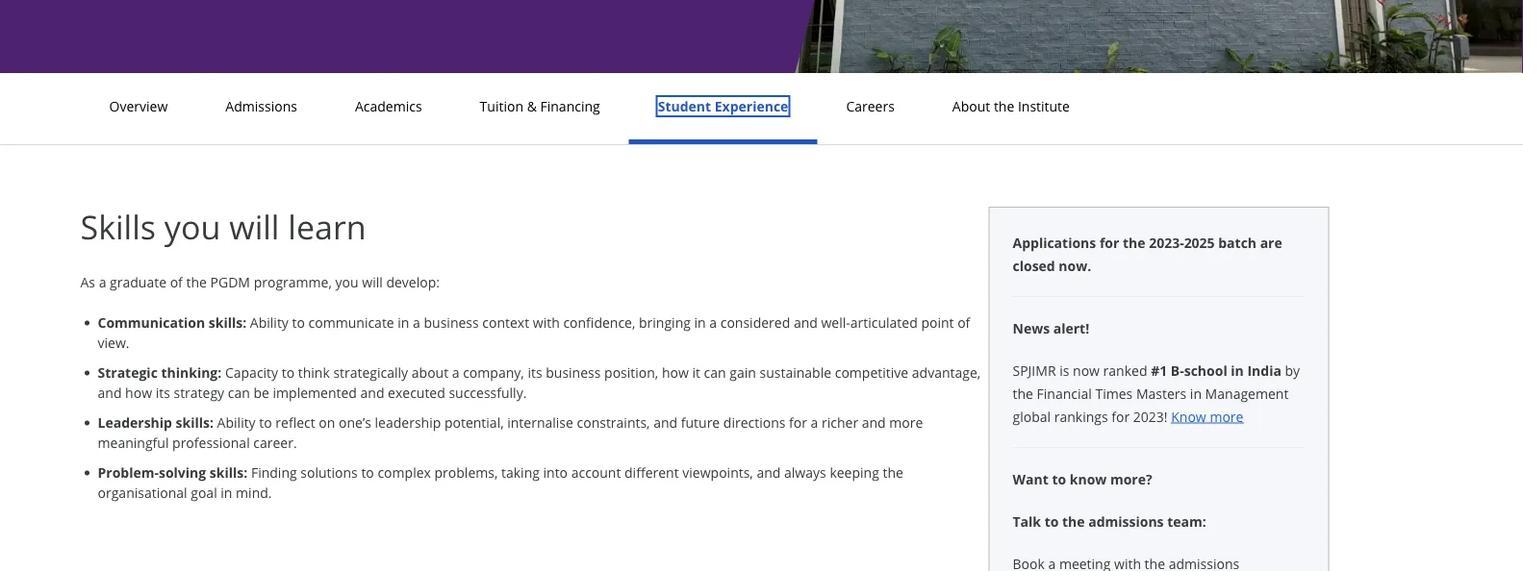 Task type: describe. For each thing, give the bounding box(es) containing it.
goal
[[191, 484, 217, 502]]

leadership
[[98, 414, 172, 432]]

account
[[571, 464, 621, 482]]

applications for the 2023-2025 batch are closed now.
[[1013, 233, 1282, 275]]

one's
[[339, 414, 371, 432]]

the inside finding solutions to complex problems, taking into account different viewpoints, and always keeping the organisational goal in mind.
[[883, 464, 903, 482]]

internalise
[[507, 414, 573, 432]]

leadership skills:
[[98, 414, 214, 432]]

strategic
[[98, 364, 158, 382]]

about the institute
[[952, 97, 1070, 115]]

#1
[[1151, 361, 1167, 380]]

admissions
[[1088, 512, 1164, 531]]

about
[[952, 97, 990, 115]]

sustainable
[[760, 364, 831, 382]]

student experience
[[658, 97, 788, 115]]

careers link
[[840, 97, 900, 115]]

talk
[[1013, 512, 1041, 531]]

alert!
[[1053, 319, 1089, 337]]

skills
[[80, 204, 156, 249]]

a down develop:
[[413, 314, 420, 332]]

0 vertical spatial its
[[528, 364, 542, 382]]

in down develop:
[[398, 314, 409, 332]]

considered
[[720, 314, 790, 332]]

for inside by the financial times masters in management global rankings for 2023!
[[1112, 408, 1130, 426]]

rankings
[[1054, 408, 1108, 426]]

with
[[533, 314, 560, 332]]

directions
[[723, 414, 786, 432]]

management
[[1205, 384, 1289, 403]]

tuition & financing
[[480, 97, 600, 115]]

2023-
[[1149, 233, 1184, 252]]

careers
[[846, 97, 895, 115]]

admissions link
[[220, 97, 303, 115]]

communicate
[[308, 314, 394, 332]]

more inside ability to reflect on one's leadership potential, internalise constraints, and future directions for a richer and more meaningful professional career.
[[889, 414, 923, 432]]

school
[[1184, 361, 1228, 380]]

0 vertical spatial can
[[704, 364, 726, 382]]

a left considered
[[709, 314, 717, 332]]

career.
[[253, 434, 297, 452]]

spjimr is now ranked #1 b-school in india
[[1013, 361, 1282, 380]]

ability to reflect on one's leadership potential, internalise constraints, and future directions for a richer and more meaningful professional career.
[[98, 414, 923, 452]]

solutions
[[300, 464, 358, 482]]

1 vertical spatial you
[[335, 273, 359, 291]]

and inside finding solutions to complex problems, taking into account different viewpoints, and always keeping the organisational goal in mind.
[[757, 464, 781, 482]]

2025
[[1184, 233, 1215, 252]]

to for know
[[1052, 470, 1066, 488]]

ranked
[[1103, 361, 1147, 380]]

capacity to think strategically about a company, its business position, how it can gain sustainable competitive advantage, and how its strategy can be implemented and executed successfully.
[[98, 364, 981, 402]]

about the institute link
[[947, 97, 1076, 115]]

1 horizontal spatial more
[[1210, 408, 1244, 426]]

ability for communication skills:
[[250, 314, 289, 332]]

mind.
[[236, 484, 272, 502]]

communication
[[98, 314, 205, 332]]

well-
[[821, 314, 850, 332]]

academics link
[[349, 97, 428, 115]]

in inside finding solutions to complex problems, taking into account different viewpoints, and always keeping the organisational goal in mind.
[[221, 484, 232, 502]]

solving
[[159, 464, 206, 482]]

richer
[[822, 414, 858, 432]]

know
[[1171, 408, 1206, 426]]

programme,
[[254, 273, 332, 291]]

in up "management"
[[1231, 361, 1244, 380]]

as
[[80, 273, 95, 291]]

on
[[319, 414, 335, 432]]

a right as
[[99, 273, 106, 291]]

list item containing communication skills:
[[98, 313, 989, 353]]

executed
[[388, 384, 445, 402]]

leadership
[[375, 414, 441, 432]]

in inside by the financial times masters in management global rankings for 2023!
[[1190, 384, 1202, 403]]

student
[[658, 97, 711, 115]]

business inside ability to communicate in a business context with confidence, bringing in a considered and well-articulated point of view.
[[424, 314, 479, 332]]

skills: for communication skills:
[[209, 314, 247, 332]]

&
[[527, 97, 537, 115]]

as a graduate of the pgdm programme, you will develop:
[[80, 273, 440, 291]]

view.
[[98, 334, 129, 352]]

list containing communication skills:
[[88, 313, 989, 503]]

communication skills:
[[98, 314, 247, 332]]

articulated
[[850, 314, 918, 332]]

always
[[784, 464, 826, 482]]

list item containing leadership skills:
[[98, 413, 989, 453]]

finding
[[251, 464, 297, 482]]

point
[[921, 314, 954, 332]]

potential,
[[444, 414, 504, 432]]

know more link
[[1171, 408, 1244, 426]]

develop:
[[386, 273, 440, 291]]

1 horizontal spatial how
[[662, 364, 689, 382]]

global
[[1013, 408, 1051, 426]]

now
[[1073, 361, 1100, 380]]

and down 'strategically'
[[360, 384, 384, 402]]

learn
[[288, 204, 366, 249]]

reflect
[[276, 414, 315, 432]]



Task type: locate. For each thing, give the bounding box(es) containing it.
different
[[625, 464, 679, 482]]

to for think
[[282, 364, 295, 382]]

applications
[[1013, 233, 1096, 252]]

of right graduate
[[170, 273, 183, 291]]

skills: for leadership skills:
[[176, 414, 214, 432]]

of right point
[[958, 314, 970, 332]]

skills:
[[209, 314, 247, 332], [176, 414, 214, 432], [210, 464, 248, 482]]

times
[[1095, 384, 1133, 403]]

academics
[[355, 97, 422, 115]]

how left 'it'
[[662, 364, 689, 382]]

by
[[1285, 361, 1300, 380]]

b-
[[1171, 361, 1184, 380]]

2 list item from the top
[[98, 363, 989, 403]]

student experience link
[[652, 97, 794, 115]]

3 list item from the top
[[98, 413, 989, 453]]

you up communicate
[[335, 273, 359, 291]]

financing
[[540, 97, 600, 115]]

the
[[994, 97, 1014, 115], [1123, 233, 1146, 252], [186, 273, 207, 291], [1013, 384, 1033, 403], [883, 464, 903, 482], [1062, 512, 1085, 531]]

about
[[412, 364, 449, 382]]

company,
[[463, 364, 524, 382]]

tuition
[[480, 97, 523, 115]]

ability down as a graduate of the pgdm programme, you will develop:
[[250, 314, 289, 332]]

the left the pgdm
[[186, 273, 207, 291]]

it
[[692, 364, 700, 382]]

the inside by the financial times masters in management global rankings for 2023!
[[1013, 384, 1033, 403]]

financial
[[1037, 384, 1092, 403]]

strategic thinking:
[[98, 364, 222, 382]]

news
[[1013, 319, 1050, 337]]

1 horizontal spatial you
[[335, 273, 359, 291]]

want
[[1013, 470, 1049, 488]]

and right the richer
[[862, 414, 886, 432]]

to for the
[[1045, 512, 1059, 531]]

skills: up professional
[[176, 414, 214, 432]]

will up as a graduate of the pgdm programme, you will develop:
[[229, 204, 280, 249]]

list item containing problem-solving skills:
[[98, 463, 989, 503]]

problem-
[[98, 464, 159, 482]]

1 horizontal spatial its
[[528, 364, 542, 382]]

is
[[1060, 361, 1069, 380]]

ability
[[250, 314, 289, 332], [217, 414, 256, 432]]

and left well-
[[794, 314, 818, 332]]

batch
[[1218, 233, 1257, 252]]

closed
[[1013, 256, 1055, 275]]

ability for leadership skills:
[[217, 414, 256, 432]]

problems,
[[434, 464, 498, 482]]

and down strategic
[[98, 384, 122, 402]]

a inside ability to reflect on one's leadership potential, internalise constraints, and future directions for a richer and more meaningful professional career.
[[811, 414, 818, 432]]

and inside ability to communicate in a business context with confidence, bringing in a considered and well-articulated point of view.
[[794, 314, 818, 332]]

0 vertical spatial how
[[662, 364, 689, 382]]

admissions
[[225, 97, 297, 115]]

context
[[482, 314, 529, 332]]

overview
[[109, 97, 168, 115]]

2 vertical spatial skills:
[[210, 464, 248, 482]]

0 horizontal spatial will
[[229, 204, 280, 249]]

1 vertical spatial ability
[[217, 414, 256, 432]]

to inside finding solutions to complex problems, taking into account different viewpoints, and always keeping the organisational goal in mind.
[[361, 464, 374, 482]]

business inside capacity to think strategically about a company, its business position, how it can gain sustainable competitive advantage, and how its strategy can be implemented and executed successfully.
[[546, 364, 601, 382]]

0 vertical spatial ability
[[250, 314, 289, 332]]

think
[[298, 364, 330, 382]]

implemented
[[273, 384, 357, 402]]

professional
[[172, 434, 250, 452]]

to right want
[[1052, 470, 1066, 488]]

list item up capacity to think strategically about a company, its business position, how it can gain sustainable competitive advantage, and how its strategy can be implemented and executed successfully.
[[98, 313, 989, 353]]

the right about
[[994, 97, 1014, 115]]

to inside ability to communicate in a business context with confidence, bringing in a considered and well-articulated point of view.
[[292, 314, 305, 332]]

0 horizontal spatial how
[[125, 384, 152, 402]]

future
[[681, 414, 720, 432]]

the up global
[[1013, 384, 1033, 403]]

india
[[1247, 361, 1282, 380]]

will
[[229, 204, 280, 249], [362, 273, 383, 291]]

its down strategic thinking:
[[156, 384, 170, 402]]

gain
[[730, 364, 756, 382]]

to for communicate
[[292, 314, 305, 332]]

competitive
[[835, 364, 908, 382]]

0 horizontal spatial of
[[170, 273, 183, 291]]

experience
[[715, 97, 788, 115]]

more down competitive
[[889, 414, 923, 432]]

its down ability to communicate in a business context with confidence, bringing in a considered and well-articulated point of view. at the bottom
[[528, 364, 542, 382]]

you up the pgdm
[[164, 204, 221, 249]]

list item down ability to reflect on one's leadership potential, internalise constraints, and future directions for a richer and more meaningful professional career.
[[98, 463, 989, 503]]

skills: down the pgdm
[[209, 314, 247, 332]]

by the financial times masters in management global rankings for 2023!
[[1013, 361, 1300, 426]]

1 horizontal spatial will
[[362, 273, 383, 291]]

how down strategic
[[125, 384, 152, 402]]

can right 'it'
[[704, 364, 726, 382]]

of
[[170, 273, 183, 291], [958, 314, 970, 332]]

organisational
[[98, 484, 187, 502]]

more?
[[1110, 470, 1152, 488]]

1 list item from the top
[[98, 313, 989, 353]]

the down want to know more?
[[1062, 512, 1085, 531]]

1 vertical spatial can
[[228, 384, 250, 402]]

the left 2023-
[[1123, 233, 1146, 252]]

to for reflect
[[259, 414, 272, 432]]

0 horizontal spatial can
[[228, 384, 250, 402]]

position,
[[604, 364, 658, 382]]

news alert!
[[1013, 319, 1089, 337]]

to left think
[[282, 364, 295, 382]]

ability up professional
[[217, 414, 256, 432]]

a
[[99, 273, 106, 291], [413, 314, 420, 332], [709, 314, 717, 332], [452, 364, 460, 382], [811, 414, 818, 432]]

bringing
[[639, 314, 691, 332]]

more
[[1210, 408, 1244, 426], [889, 414, 923, 432]]

in right the bringing
[[694, 314, 706, 332]]

0 vertical spatial of
[[170, 273, 183, 291]]

1 vertical spatial its
[[156, 384, 170, 402]]

to up career.
[[259, 414, 272, 432]]

ability inside ability to communicate in a business context with confidence, bringing in a considered and well-articulated point of view.
[[250, 314, 289, 332]]

now.
[[1059, 256, 1091, 275]]

and
[[794, 314, 818, 332], [98, 384, 122, 402], [360, 384, 384, 402], [654, 414, 678, 432], [862, 414, 886, 432], [757, 464, 781, 482]]

1 horizontal spatial can
[[704, 364, 726, 382]]

business down ability to communicate in a business context with confidence, bringing in a considered and well-articulated point of view. at the bottom
[[546, 364, 601, 382]]

overview link
[[103, 97, 173, 115]]

more down "management"
[[1210, 408, 1244, 426]]

list item up internalise
[[98, 363, 989, 403]]

0 horizontal spatial business
[[424, 314, 479, 332]]

keeping
[[830, 464, 879, 482]]

1 vertical spatial of
[[958, 314, 970, 332]]

1 vertical spatial business
[[546, 364, 601, 382]]

0 vertical spatial you
[[164, 204, 221, 249]]

2023!
[[1133, 408, 1168, 426]]

1 horizontal spatial of
[[958, 314, 970, 332]]

to inside ability to reflect on one's leadership potential, internalise constraints, and future directions for a richer and more meaningful professional career.
[[259, 414, 272, 432]]

graduate
[[110, 273, 166, 291]]

a inside capacity to think strategically about a company, its business position, how it can gain sustainable competitive advantage, and how its strategy can be implemented and executed successfully.
[[452, 364, 460, 382]]

1 vertical spatial how
[[125, 384, 152, 402]]

confidence,
[[563, 314, 635, 332]]

into
[[543, 464, 568, 482]]

list item up 'into'
[[98, 413, 989, 453]]

status
[[989, 0, 1443, 9]]

constraints,
[[577, 414, 650, 432]]

know
[[1070, 470, 1107, 488]]

to down programme,
[[292, 314, 305, 332]]

in
[[398, 314, 409, 332], [694, 314, 706, 332], [1231, 361, 1244, 380], [1190, 384, 1202, 403], [221, 484, 232, 502]]

the right keeping
[[883, 464, 903, 482]]

and left the always
[[757, 464, 781, 482]]

1 vertical spatial skills:
[[176, 414, 214, 432]]

the inside applications for the 2023-2025 batch are closed now.
[[1123, 233, 1146, 252]]

can left be
[[228, 384, 250, 402]]

1 vertical spatial will
[[362, 273, 383, 291]]

to right talk
[[1045, 512, 1059, 531]]

0 vertical spatial skills:
[[209, 314, 247, 332]]

skills: up "goal"
[[210, 464, 248, 482]]

for left the richer
[[789, 414, 807, 432]]

pgdm
[[210, 273, 250, 291]]

will left develop:
[[362, 273, 383, 291]]

0 vertical spatial will
[[229, 204, 280, 249]]

a right about
[[452, 364, 460, 382]]

list item
[[98, 313, 989, 353], [98, 363, 989, 403], [98, 413, 989, 453], [98, 463, 989, 503]]

strategy
[[174, 384, 224, 402]]

business up about
[[424, 314, 479, 332]]

team:
[[1167, 512, 1206, 531]]

0 horizontal spatial its
[[156, 384, 170, 402]]

spjimr
[[1013, 361, 1056, 380]]

for right applications
[[1100, 233, 1119, 252]]

for inside ability to reflect on one's leadership potential, internalise constraints, and future directions for a richer and more meaningful professional career.
[[789, 414, 807, 432]]

strategically
[[333, 364, 408, 382]]

ability inside ability to reflect on one's leadership potential, internalise constraints, and future directions for a richer and more meaningful professional career.
[[217, 414, 256, 432]]

0 vertical spatial business
[[424, 314, 479, 332]]

meaningful
[[98, 434, 169, 452]]

0 horizontal spatial you
[[164, 204, 221, 249]]

to left complex
[[361, 464, 374, 482]]

tuition & financing link
[[474, 97, 606, 115]]

successfully.
[[449, 384, 527, 402]]

a left the richer
[[811, 414, 818, 432]]

in up the know
[[1190, 384, 1202, 403]]

0 horizontal spatial more
[[889, 414, 923, 432]]

of inside ability to communicate in a business context with confidence, bringing in a considered and well-articulated point of view.
[[958, 314, 970, 332]]

are
[[1260, 233, 1282, 252]]

list
[[88, 313, 989, 503]]

institute
[[1018, 97, 1070, 115]]

finding solutions to complex problems, taking into account different viewpoints, and always keeping the organisational goal in mind.
[[98, 464, 903, 502]]

in right "goal"
[[221, 484, 232, 502]]

for inside applications for the 2023-2025 batch are closed now.
[[1100, 233, 1119, 252]]

4 list item from the top
[[98, 463, 989, 503]]

complex
[[378, 464, 431, 482]]

list item containing strategic thinking:
[[98, 363, 989, 403]]

and left future
[[654, 414, 678, 432]]

skills you will learn
[[80, 204, 366, 249]]

advantage,
[[912, 364, 981, 382]]

to inside capacity to think strategically about a company, its business position, how it can gain sustainable competitive advantage, and how its strategy can be implemented and executed successfully.
[[282, 364, 295, 382]]

1 horizontal spatial business
[[546, 364, 601, 382]]

for down times
[[1112, 408, 1130, 426]]



Task type: vqa. For each thing, say whether or not it's contained in the screenshot.
'PROGRAMME,'
yes



